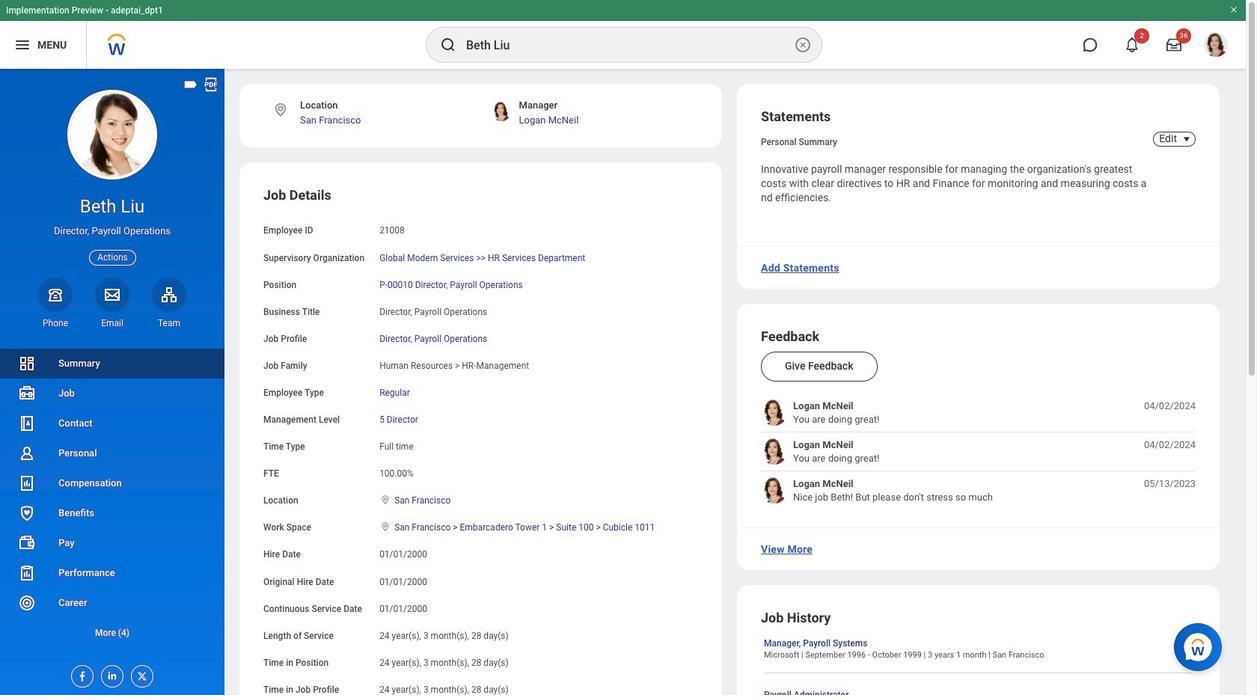 Task type: describe. For each thing, give the bounding box(es) containing it.
close environment banner image
[[1230, 5, 1239, 14]]

personal image
[[18, 445, 36, 463]]

linkedin image
[[102, 666, 118, 682]]

personal summary element
[[761, 134, 838, 147]]

1 employee's photo (logan mcneil) image from the top
[[761, 400, 788, 426]]

team beth liu element
[[152, 317, 186, 329]]

location image
[[273, 102, 289, 118]]

compensation image
[[18, 475, 36, 493]]

1 horizontal spatial list
[[761, 400, 1196, 504]]

phone image
[[45, 286, 66, 304]]

2 location image from the top
[[380, 522, 392, 533]]

2 employee's photo (logan mcneil) image from the top
[[761, 439, 788, 465]]

profile logan mcneil image
[[1205, 33, 1229, 60]]

email beth liu element
[[95, 317, 130, 329]]

x image
[[132, 666, 148, 683]]



Task type: locate. For each thing, give the bounding box(es) containing it.
3 employee's photo (logan mcneil) image from the top
[[761, 478, 788, 504]]

employee's photo (logan mcneil) image
[[761, 400, 788, 426], [761, 439, 788, 465], [761, 478, 788, 504]]

inbox large image
[[1167, 37, 1182, 52]]

navigation pane region
[[0, 69, 225, 695]]

1 vertical spatial employee's photo (logan mcneil) image
[[761, 439, 788, 465]]

1 vertical spatial location image
[[380, 522, 392, 533]]

banner
[[0, 0, 1246, 69]]

justify image
[[13, 36, 31, 54]]

summary image
[[18, 355, 36, 373]]

1 location image from the top
[[380, 495, 392, 506]]

0 vertical spatial employee's photo (logan mcneil) image
[[761, 400, 788, 426]]

view printable version (pdf) image
[[203, 76, 219, 93]]

career image
[[18, 594, 36, 612]]

list
[[0, 349, 225, 648], [761, 400, 1196, 504]]

facebook image
[[72, 666, 88, 683]]

0 vertical spatial location image
[[380, 495, 392, 506]]

0 horizontal spatial list
[[0, 349, 225, 648]]

view team image
[[160, 286, 178, 304]]

location image
[[380, 495, 392, 506], [380, 522, 392, 533]]

notifications large image
[[1125, 37, 1140, 52]]

phone beth liu element
[[38, 317, 73, 329]]

performance image
[[18, 564, 36, 582]]

search image
[[439, 36, 457, 54]]

tag image
[[183, 76, 199, 93]]

full time element
[[380, 439, 414, 452]]

contact image
[[18, 415, 36, 433]]

Search Workday  search field
[[466, 28, 791, 61]]

benefits image
[[18, 505, 36, 523]]

job image
[[18, 385, 36, 403]]

x circle image
[[794, 36, 812, 54]]

2 vertical spatial employee's photo (logan mcneil) image
[[761, 478, 788, 504]]

caret down image
[[1178, 133, 1196, 145]]

mail image
[[103, 286, 121, 304]]

group
[[264, 187, 698, 695]]

pay image
[[18, 535, 36, 552]]



Task type: vqa. For each thing, say whether or not it's contained in the screenshot.
Personal icon
yes



